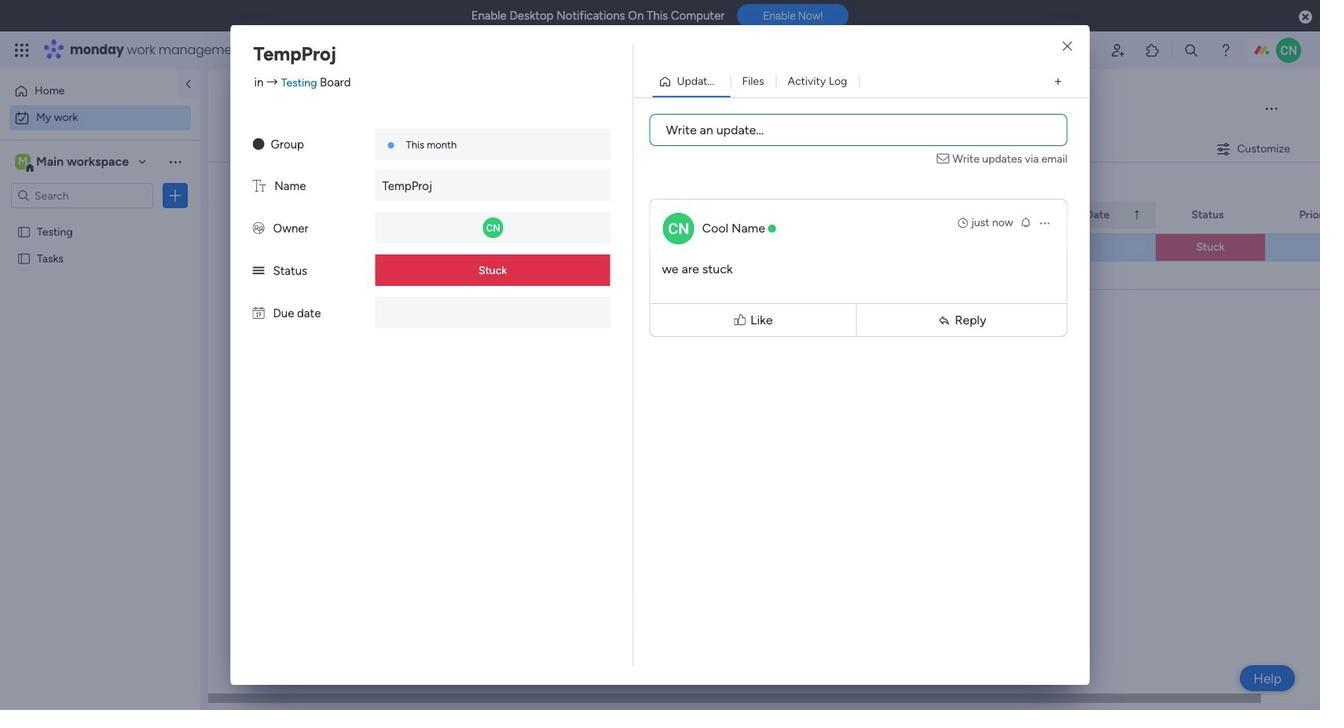 Task type: vqa. For each thing, say whether or not it's contained in the screenshot.
Add to favorites image on the top of the page
no



Task type: describe. For each thing, give the bounding box(es) containing it.
v2 multiple person column image
[[253, 222, 264, 236]]

cool name image
[[1276, 38, 1302, 63]]

1 public board image from the top
[[17, 224, 31, 239]]

Search in workspace field
[[33, 187, 131, 205]]

Filter dashboard by text search field
[[305, 169, 453, 194]]

help image
[[1218, 42, 1234, 58]]

see plans image
[[261, 42, 275, 59]]

2 vertical spatial option
[[0, 217, 200, 220]]

monday marketplace image
[[1145, 42, 1161, 58]]

1 tab from the left
[[232, 137, 288, 162]]

2 public board image from the top
[[17, 251, 31, 266]]

workspace image
[[15, 153, 31, 171]]

search everything image
[[1184, 42, 1199, 58]]

invite members image
[[1111, 42, 1126, 58]]

dapulse date column image
[[253, 307, 264, 321]]

dapulse text column image
[[253, 179, 266, 193]]

dapulse close image
[[1299, 9, 1313, 25]]

reminder image
[[1020, 216, 1032, 229]]

update feed image
[[1076, 42, 1092, 58]]

workspace selection element
[[15, 152, 131, 173]]



Task type: locate. For each thing, give the bounding box(es) containing it.
0 vertical spatial public board image
[[17, 224, 31, 239]]

tab up dapulse text column image
[[232, 137, 288, 162]]

tab list
[[232, 137, 365, 162]]

1 vertical spatial public board image
[[17, 251, 31, 266]]

2 tab from the left
[[288, 137, 365, 162]]

column header
[[1046, 202, 1156, 229]]

0 vertical spatial option
[[9, 79, 167, 104]]

1 vertical spatial option
[[9, 105, 191, 130]]

options image
[[1039, 217, 1051, 229]]

v2 status image
[[253, 264, 264, 278]]

tab up filter dashboard by text search field
[[288, 137, 365, 162]]

option
[[9, 79, 167, 104], [9, 105, 191, 130], [0, 217, 200, 220]]

close image
[[1063, 41, 1072, 53]]

v2 sun image
[[253, 138, 264, 152]]

None search field
[[305, 169, 453, 194]]

public board image
[[17, 224, 31, 239], [17, 251, 31, 266]]

envelope o image
[[937, 151, 953, 167]]

list box
[[0, 215, 200, 484]]

tab
[[232, 137, 288, 162], [288, 137, 365, 162]]

dialog
[[0, 0, 1320, 711]]

select product image
[[14, 42, 30, 58]]

add view image
[[1055, 76, 1062, 88]]

sort image
[[1131, 209, 1144, 222]]



